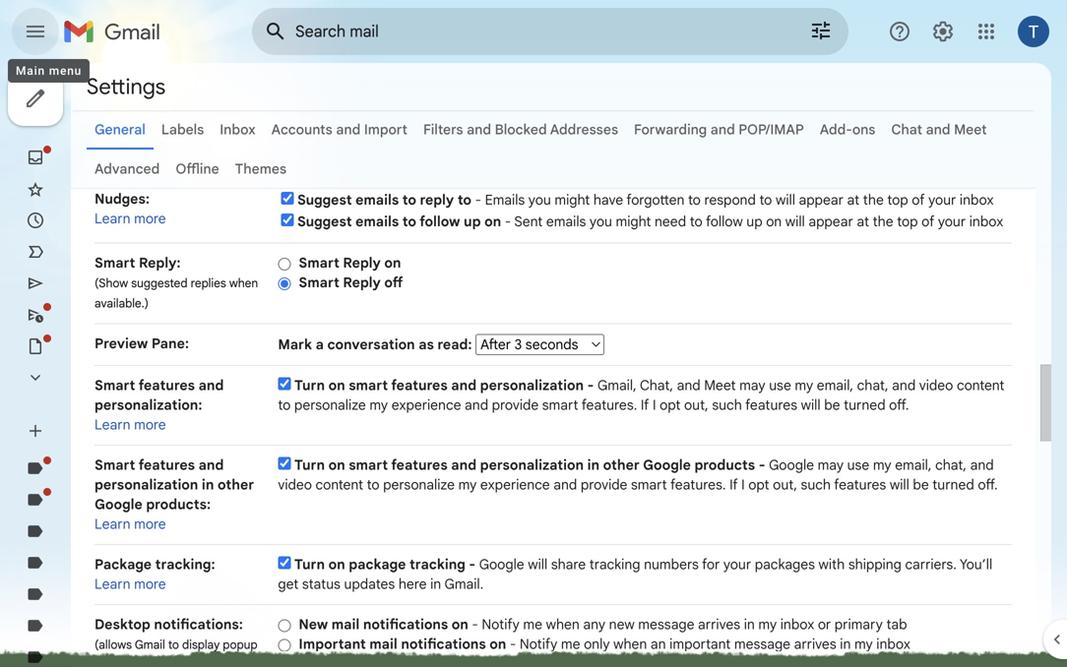 Task type: describe. For each thing, give the bounding box(es) containing it.
- right products
[[759, 457, 766, 474]]

in inside google will share tracking numbers for your packages with shipping carriers. you'll get status updates here in gmail.
[[431, 576, 442, 594]]

accounts and import
[[272, 121, 408, 138]]

may inside gmail, chat, and meet may use my email, chat, and video content to personalize my experience and provide smart features. if i opt out, such features will be turned off.
[[740, 377, 766, 395]]

accounts
[[272, 121, 333, 138]]

Smart Reply off radio
[[278, 277, 291, 291]]

emails for follow
[[356, 213, 399, 231]]

as
[[419, 336, 434, 354]]

when inside smart reply: (show suggested replies when available.)
[[229, 276, 258, 291]]

share
[[552, 557, 586, 574]]

me for only
[[561, 636, 581, 654]]

turn on smart features and personalization -
[[295, 377, 598, 395]]

personalization:
[[95, 397, 202, 414]]

smart features and personalization: learn more
[[95, 377, 224, 434]]

features inside smart features and personalization: learn more
[[139, 377, 195, 395]]

mark a conversation as read:
[[278, 336, 476, 354]]

mail for important
[[370, 636, 398, 654]]

meet inside gmail, chat, and meet may use my email, chat, and video content to personalize my experience and provide smart features. if i opt out, such features will be turned off.
[[705, 377, 736, 395]]

2 vertical spatial when
[[614, 636, 648, 654]]

emails for reply
[[356, 192, 399, 209]]

inbox
[[220, 121, 256, 138]]

features inside 'smart features and personalization in other google products: learn more'
[[139, 457, 195, 474]]

smart for smart features and personalization in other google products: learn more
[[95, 457, 135, 474]]

chat and meet link
[[892, 121, 988, 138]]

and inside smart features and personalization: learn more
[[199, 377, 224, 395]]

1 vertical spatial arrives
[[795, 636, 837, 654]]

import
[[364, 121, 408, 138]]

any
[[584, 617, 606, 634]]

if inside gmail, chat, and meet may use my email, chat, and video content to personalize my experience and provide smart features. if i opt out, such features will be turned off.
[[641, 397, 650, 414]]

more inside package tracking: learn more
[[134, 576, 166, 594]]

0 vertical spatial other
[[604, 457, 640, 474]]

features down turn on smart features and personalization - on the bottom
[[392, 457, 448, 474]]

email, inside gmail, chat, and meet may use my email, chat, and video content to personalize my experience and provide smart features. if i opt out, such features will be turned off.
[[817, 377, 854, 395]]

turn for turn on smart features and personalization -
[[295, 377, 325, 395]]

1 vertical spatial might
[[616, 213, 652, 231]]

labels
[[161, 121, 204, 138]]

0 vertical spatial meet
[[955, 121, 988, 138]]

personalize inside gmail, chat, and meet may use my email, chat, and video content to personalize my experience and provide smart features. if i opt out, such features will be turned off.
[[294, 397, 366, 414]]

smart reply off
[[299, 274, 403, 292]]

experience inside google may use my email, chat, and video content to personalize my experience and provide smart features. if i opt out, such features will be turned off.
[[481, 477, 550, 494]]

suggested
[[131, 276, 188, 291]]

turned inside google may use my email, chat, and video content to personalize my experience and provide smart features. if i opt out, such features will be turned off.
[[933, 477, 975, 494]]

0 vertical spatial you
[[529, 192, 551, 209]]

learn more link for smart features and personalization in other google products:
[[95, 516, 166, 533]]

you'll
[[960, 557, 993, 574]]

to left "respond" at top
[[689, 192, 701, 209]]

use inside gmail, chat, and meet may use my email, chat, and video content to personalize my experience and provide smart features. if i opt out, such features will be turned off.
[[770, 377, 792, 395]]

to left reply
[[403, 192, 417, 209]]

- left 'only'
[[510, 636, 517, 654]]

settings
[[87, 73, 166, 100]]

sent
[[515, 213, 543, 231]]

more inside smart features and personalization: learn more
[[134, 417, 166, 434]]

Search mail text field
[[296, 22, 755, 41]]

for
[[703, 557, 720, 574]]

new
[[610, 617, 635, 634]]

0 horizontal spatial arrives
[[699, 617, 741, 634]]

tracking for share
[[590, 557, 641, 574]]

nudges: learn more
[[95, 191, 166, 228]]

content inside gmail, chat, and meet may use my email, chat, and video content to personalize my experience and provide smart features. if i opt out, such features will be turned off.
[[958, 377, 1005, 395]]

conversation
[[328, 336, 415, 354]]

in down gmail,
[[588, 457, 600, 474]]

an
[[651, 636, 667, 654]]

chat
[[892, 121, 923, 138]]

pane:
[[152, 335, 189, 353]]

a
[[316, 336, 324, 354]]

gmail, chat, and meet may use my email, chat, and video content to personalize my experience and provide smart features. if i opt out, such features will be turned off.
[[278, 377, 1005, 414]]

be inside gmail, chat, and meet may use my email, chat, and video content to personalize my experience and provide smart features. if i opt out, such features will be turned off.
[[825, 397, 841, 414]]

gmail
[[135, 638, 165, 653]]

opt inside google may use my email, chat, and video content to personalize my experience and provide smart features. if i opt out, such features will be turned off.
[[749, 477, 770, 494]]

personalize inside google may use my email, chat, and video content to personalize my experience and provide smart features. if i opt out, such features will be turned off.
[[383, 477, 455, 494]]

personalization for -
[[480, 377, 584, 395]]

filters
[[424, 121, 464, 138]]

smart inside google may use my email, chat, and video content to personalize my experience and provide smart features. if i opt out, such features will be turned off.
[[631, 477, 668, 494]]

emails right sent
[[547, 213, 586, 231]]

reply:
[[139, 255, 181, 272]]

mail for new
[[332, 617, 360, 634]]

package tracking: learn more
[[95, 557, 215, 594]]

filters and blocked addresses link
[[424, 121, 619, 138]]

forwarding
[[635, 121, 708, 138]]

Important mail notifications on radio
[[278, 639, 291, 653]]

offline
[[176, 161, 219, 178]]

i inside google may use my email, chat, and video content to personalize my experience and provide smart features. if i opt out, such features will be turned off.
[[742, 477, 745, 494]]

video inside gmail, chat, and meet may use my email, chat, and video content to personalize my experience and provide smart features. if i opt out, such features will be turned off.
[[920, 377, 954, 395]]

1 vertical spatial the
[[873, 213, 894, 231]]

package
[[95, 557, 152, 574]]

new mail notifications on - notify me when any new message arrives in my inbox or primary tab
[[299, 617, 908, 634]]

filters and blocked addresses
[[424, 121, 619, 138]]

nudges:
[[95, 191, 150, 208]]

New mail notifications on radio
[[278, 619, 291, 634]]

google inside 'smart features and personalization in other google products: learn more'
[[95, 497, 143, 514]]

menu
[[49, 64, 82, 78]]

off. inside gmail, chat, and meet may use my email, chat, and video content to personalize my experience and provide smart features. if i opt out, such features will be turned off.
[[890, 397, 910, 414]]

personalization for in
[[480, 457, 584, 474]]

new
[[299, 617, 328, 634]]

to inside gmail, chat, and meet may use my email, chat, and video content to personalize my experience and provide smart features. if i opt out, such features will be turned off.
[[278, 397, 291, 414]]

search mail image
[[258, 14, 294, 49]]

inbox link
[[220, 121, 256, 138]]

updates
[[344, 576, 395, 594]]

add-ons link
[[820, 121, 876, 138]]

products
[[695, 457, 756, 474]]

smart inside gmail, chat, and meet may use my email, chat, and video content to personalize my experience and provide smart features. if i opt out, such features will be turned off.
[[543, 397, 579, 414]]

i inside gmail, chat, and meet may use my email, chat, and video content to personalize my experience and provide smart features. if i opt out, such features will be turned off.
[[653, 397, 657, 414]]

or
[[819, 617, 832, 634]]

provide inside google may use my email, chat, and video content to personalize my experience and provide smart features. if i opt out, such features will be turned off.
[[581, 477, 628, 494]]

smart for smart features and personalization: learn more
[[95, 377, 135, 395]]

2 follow from the left
[[706, 213, 744, 231]]

package
[[349, 557, 406, 574]]

- left sent
[[505, 213, 512, 231]]

addresses
[[550, 121, 619, 138]]

features. inside google may use my email, chat, and video content to personalize my experience and provide smart features. if i opt out, such features will be turned off.
[[671, 477, 727, 494]]

more inside 'smart features and personalization in other google products: learn more'
[[134, 516, 166, 533]]

settings image
[[932, 20, 956, 43]]

(show
[[95, 276, 128, 291]]

learn more link for smart features and personalization:
[[95, 417, 166, 434]]

packages
[[755, 557, 816, 574]]

emails
[[485, 192, 525, 209]]

experience inside gmail, chat, and meet may use my email, chat, and video content to personalize my experience and provide smart features. if i opt out, such features will be turned off.
[[392, 397, 462, 414]]

preview pane:
[[95, 335, 189, 353]]

in down packages
[[744, 617, 755, 634]]

smart features and personalization in other google products: learn more
[[95, 457, 254, 533]]

suggest for suggest emails to reply to - emails you might have forgotten to respond to will appear at the top of your inbox
[[298, 192, 352, 209]]

smart for smart reply off
[[299, 274, 340, 292]]

(allows
[[95, 638, 132, 653]]

respond
[[705, 192, 756, 209]]

will inside google may use my email, chat, and video content to personalize my experience and provide smart features. if i opt out, such features will be turned off.
[[890, 477, 910, 494]]

primary
[[835, 617, 884, 634]]

features down as on the bottom left of the page
[[392, 377, 448, 395]]

1 vertical spatial at
[[857, 213, 870, 231]]

ons
[[853, 121, 876, 138]]

blocked
[[495, 121, 547, 138]]

suggest emails to follow up on - sent emails you might need to follow up on will appear at the top of your inbox
[[298, 213, 1004, 231]]

carriers.
[[906, 557, 957, 574]]

have
[[594, 192, 624, 209]]

0 vertical spatial of
[[913, 192, 926, 209]]

0 vertical spatial message
[[639, 617, 695, 634]]

google inside google may use my email, chat, and video content to personalize my experience and provide smart features. if i opt out, such features will be turned off.
[[770, 457, 815, 474]]

to inside google may use my email, chat, and video content to personalize my experience and provide smart features. if i opt out, such features will be turned off.
[[367, 477, 380, 494]]

main
[[16, 64, 45, 78]]

will inside gmail, chat, and meet may use my email, chat, and video content to personalize my experience and provide smart features. if i opt out, such features will be turned off.
[[802, 397, 821, 414]]

available.)
[[95, 297, 149, 311]]

use inside google may use my email, chat, and video content to personalize my experience and provide smart features. if i opt out, such features will be turned off.
[[848, 457, 870, 474]]

1 vertical spatial appear
[[809, 213, 854, 231]]

main menu
[[16, 64, 82, 78]]

your inside desktop notifications: (allows gmail to display popup notifications on your deskto
[[181, 659, 204, 668]]

forwarding and pop/imap link
[[635, 121, 805, 138]]

replies
[[191, 276, 226, 291]]

desktop
[[95, 617, 151, 634]]

to up off
[[403, 213, 417, 231]]

1 horizontal spatial message
[[735, 636, 791, 654]]

notifications:
[[154, 617, 243, 634]]

gmail image
[[63, 12, 170, 51]]

your inside google will share tracking numbers for your packages with shipping carriers. you'll get status updates here in gmail.
[[724, 557, 752, 574]]

google will share tracking numbers for your packages with shipping carriers. you'll get status updates here in gmail.
[[278, 557, 993, 594]]

chat,
[[640, 377, 674, 395]]

read:
[[438, 336, 472, 354]]



Task type: locate. For each thing, give the bounding box(es) containing it.
0 horizontal spatial mail
[[332, 617, 360, 634]]

1 horizontal spatial experience
[[481, 477, 550, 494]]

video inside google may use my email, chat, and video content to personalize my experience and provide smart features. if i opt out, such features will be turned off.
[[278, 477, 312, 494]]

reply
[[420, 192, 454, 209]]

features up products
[[746, 397, 798, 414]]

1 vertical spatial personalization
[[480, 457, 584, 474]]

notify for notify me when any new message arrives in my inbox or primary tab
[[482, 617, 520, 634]]

tracking up here
[[410, 557, 466, 574]]

email,
[[817, 377, 854, 395], [896, 457, 932, 474]]

2 learn from the top
[[95, 417, 131, 434]]

notifications down gmail.
[[401, 636, 486, 654]]

0 vertical spatial might
[[555, 192, 590, 209]]

0 vertical spatial the
[[864, 192, 885, 209]]

notify left 'only'
[[520, 636, 558, 654]]

1 more from the top
[[134, 210, 166, 228]]

1 vertical spatial off.
[[979, 477, 999, 494]]

such up products
[[713, 397, 743, 414]]

message right important
[[735, 636, 791, 654]]

1 vertical spatial turned
[[933, 477, 975, 494]]

2 vertical spatial turn
[[295, 557, 325, 574]]

notifications inside desktop notifications: (allows gmail to display popup notifications on your deskto
[[95, 659, 161, 668]]

follow
[[420, 213, 461, 231], [706, 213, 744, 231]]

navigation
[[0, 63, 236, 668]]

1 horizontal spatial off.
[[979, 477, 999, 494]]

might down suggest emails to reply to - emails you might have forgotten to respond to will appear at the top of your inbox
[[616, 213, 652, 231]]

smart up "(show"
[[95, 255, 135, 272]]

0 vertical spatial arrives
[[699, 617, 741, 634]]

smart up personalization:
[[95, 377, 135, 395]]

tracking
[[410, 557, 466, 574], [590, 557, 641, 574]]

main menu image
[[24, 20, 47, 43]]

me for when
[[524, 617, 543, 634]]

0 horizontal spatial opt
[[660, 397, 681, 414]]

will inside google will share tracking numbers for your packages with shipping carriers. you'll get status updates here in gmail.
[[528, 557, 548, 574]]

labels link
[[161, 121, 204, 138]]

in down primary
[[841, 636, 852, 654]]

provide up turn on smart features and personalization in other google products -
[[492, 397, 539, 414]]

turn for turn on package tracking -
[[295, 557, 325, 574]]

up down "respond" at top
[[747, 213, 763, 231]]

0 horizontal spatial me
[[524, 617, 543, 634]]

content inside google may use my email, chat, and video content to personalize my experience and provide smart features. if i opt out, such features will be turned off.
[[316, 477, 364, 494]]

2 up from the left
[[747, 213, 763, 231]]

learn down personalization:
[[95, 417, 131, 434]]

support image
[[889, 20, 912, 43]]

emails left reply
[[356, 192, 399, 209]]

mail right important
[[370, 636, 398, 654]]

learn
[[95, 210, 131, 228], [95, 417, 131, 434], [95, 516, 131, 533], [95, 576, 131, 594]]

add-ons
[[820, 121, 876, 138]]

turn for turn on smart features and personalization in other google products -
[[295, 457, 325, 474]]

display
[[182, 638, 220, 653]]

personalization inside 'smart features and personalization in other google products: learn more'
[[95, 477, 198, 494]]

1 horizontal spatial content
[[958, 377, 1005, 395]]

general link
[[95, 121, 146, 138]]

need
[[655, 213, 687, 231]]

notifications for important mail notifications on
[[401, 636, 486, 654]]

0 vertical spatial out,
[[685, 397, 709, 414]]

smart for smart reply: (show suggested replies when available.)
[[95, 255, 135, 272]]

1 horizontal spatial might
[[616, 213, 652, 231]]

off.
[[890, 397, 910, 414], [979, 477, 999, 494]]

google up gmail.
[[480, 557, 525, 574]]

1 follow from the left
[[420, 213, 461, 231]]

1 vertical spatial message
[[735, 636, 791, 654]]

notify for notify me only when an important message arrives in my inbox
[[520, 636, 558, 654]]

your
[[929, 192, 957, 209], [939, 213, 967, 231], [724, 557, 752, 574], [181, 659, 204, 668]]

0 vertical spatial personalize
[[294, 397, 366, 414]]

chat, inside gmail, chat, and meet may use my email, chat, and video content to personalize my experience and provide smart features. if i opt out, such features will be turned off.
[[858, 377, 889, 395]]

more inside nudges: learn more
[[134, 210, 166, 228]]

meet right chat
[[955, 121, 988, 138]]

0 horizontal spatial chat,
[[858, 377, 889, 395]]

1 learn more link from the top
[[95, 210, 166, 228]]

1 vertical spatial features.
[[671, 477, 727, 494]]

use
[[770, 377, 792, 395], [848, 457, 870, 474]]

learn inside 'smart features and personalization in other google products: learn more'
[[95, 516, 131, 533]]

features inside gmail, chat, and meet may use my email, chat, and video content to personalize my experience and provide smart features. if i opt out, such features will be turned off.
[[746, 397, 798, 414]]

0 horizontal spatial other
[[218, 477, 254, 494]]

to right need
[[690, 213, 703, 231]]

0 vertical spatial notifications
[[363, 617, 448, 634]]

1 vertical spatial opt
[[749, 477, 770, 494]]

opt
[[660, 397, 681, 414], [749, 477, 770, 494]]

Smart Reply on radio
[[278, 257, 291, 272]]

0 horizontal spatial follow
[[420, 213, 461, 231]]

themes
[[235, 161, 287, 178]]

0 horizontal spatial such
[[713, 397, 743, 414]]

more down package
[[134, 576, 166, 594]]

suggest emails to reply to - emails you might have forgotten to respond to will appear at the top of your inbox
[[298, 192, 995, 209]]

notifications down here
[[363, 617, 448, 634]]

turned inside gmail, chat, and meet may use my email, chat, and video content to personalize my experience and provide smart features. if i opt out, such features will be turned off.
[[844, 397, 886, 414]]

1 vertical spatial you
[[590, 213, 613, 231]]

google
[[643, 457, 691, 474], [770, 457, 815, 474], [95, 497, 143, 514], [480, 557, 525, 574]]

might
[[555, 192, 590, 209], [616, 213, 652, 231]]

to right gmail
[[168, 638, 179, 653]]

out, inside google may use my email, chat, and video content to personalize my experience and provide smart features. if i opt out, such features will be turned off.
[[774, 477, 798, 494]]

up
[[464, 213, 481, 231], [747, 213, 763, 231]]

learn down nudges: in the top of the page
[[95, 210, 131, 228]]

when left any
[[546, 617, 580, 634]]

to up 'package'
[[367, 477, 380, 494]]

to
[[403, 192, 417, 209], [458, 192, 472, 209], [689, 192, 701, 209], [760, 192, 773, 209], [403, 213, 417, 231], [690, 213, 703, 231], [278, 397, 291, 414], [367, 477, 380, 494], [168, 638, 179, 653]]

4 learn from the top
[[95, 576, 131, 594]]

me left any
[[524, 617, 543, 634]]

i down chat,
[[653, 397, 657, 414]]

0 vertical spatial be
[[825, 397, 841, 414]]

1 vertical spatial meet
[[705, 377, 736, 395]]

smart right smart reply off option
[[299, 274, 340, 292]]

of down chat
[[913, 192, 926, 209]]

2 more from the top
[[134, 417, 166, 434]]

experience down turn on smart features and personalization - on the bottom
[[392, 397, 462, 414]]

important
[[299, 636, 366, 654]]

important mail notifications on - notify me only when an important message arrives in my inbox
[[299, 636, 911, 654]]

notifications down '(allows' on the bottom
[[95, 659, 161, 668]]

other inside 'smart features and personalization in other google products: learn more'
[[218, 477, 254, 494]]

suggest
[[298, 192, 352, 209], [298, 213, 352, 231]]

0 horizontal spatial use
[[770, 377, 792, 395]]

3 more from the top
[[134, 516, 166, 533]]

google may use my email, chat, and video content to personalize my experience and provide smart features. if i opt out, such features will be turned off.
[[278, 457, 999, 494]]

0 horizontal spatial off.
[[890, 397, 910, 414]]

may inside google may use my email, chat, and video content to personalize my experience and provide smart features. if i opt out, such features will be turned off.
[[818, 457, 844, 474]]

0 horizontal spatial you
[[529, 192, 551, 209]]

learn more link down nudges: in the top of the page
[[95, 210, 166, 228]]

up left sent
[[464, 213, 481, 231]]

1 vertical spatial turn
[[295, 457, 325, 474]]

1 vertical spatial of
[[922, 213, 935, 231]]

top
[[888, 192, 909, 209], [898, 213, 919, 231]]

such up "with"
[[801, 477, 831, 494]]

out, inside gmail, chat, and meet may use my email, chat, and video content to personalize my experience and provide smart features. if i opt out, such features will be turned off.
[[685, 397, 709, 414]]

3 learn more link from the top
[[95, 516, 166, 533]]

google inside google will share tracking numbers for your packages with shipping carriers. you'll get status updates here in gmail.
[[480, 557, 525, 574]]

preview
[[95, 335, 148, 353]]

to inside desktop notifications: (allows gmail to display popup notifications on your deskto
[[168, 638, 179, 653]]

1 vertical spatial top
[[898, 213, 919, 231]]

smart for smart reply on
[[299, 255, 340, 272]]

more
[[134, 210, 166, 228], [134, 417, 166, 434], [134, 516, 166, 533], [134, 576, 166, 594]]

3 learn from the top
[[95, 516, 131, 533]]

smart inside smart reply: (show suggested replies when available.)
[[95, 255, 135, 272]]

when right replies
[[229, 276, 258, 291]]

experience down turn on smart features and personalization in other google products -
[[481, 477, 550, 494]]

1 horizontal spatial opt
[[749, 477, 770, 494]]

learn more link down package
[[95, 576, 166, 594]]

1 vertical spatial reply
[[343, 274, 381, 292]]

0 vertical spatial suggest
[[298, 192, 352, 209]]

1 up from the left
[[464, 213, 481, 231]]

1 horizontal spatial may
[[818, 457, 844, 474]]

learn inside package tracking: learn more
[[95, 576, 131, 594]]

4 learn more link from the top
[[95, 576, 166, 594]]

learn more link down personalization:
[[95, 417, 166, 434]]

1 horizontal spatial turned
[[933, 477, 975, 494]]

reply for off
[[343, 274, 381, 292]]

2 vertical spatial personalization
[[95, 477, 198, 494]]

0 horizontal spatial message
[[639, 617, 695, 634]]

0 horizontal spatial be
[[825, 397, 841, 414]]

learn more link for nudges:
[[95, 210, 166, 228]]

features. inside gmail, chat, and meet may use my email, chat, and video content to personalize my experience and provide smart features. if i opt out, such features will be turned off.
[[582, 397, 638, 414]]

gmail,
[[598, 377, 637, 395]]

3 turn from the top
[[295, 557, 325, 574]]

learn inside nudges: learn more
[[95, 210, 131, 228]]

1 horizontal spatial video
[[920, 377, 954, 395]]

me left 'only'
[[561, 636, 581, 654]]

0 vertical spatial chat,
[[858, 377, 889, 395]]

in up products:
[[202, 477, 214, 494]]

0 horizontal spatial meet
[[705, 377, 736, 395]]

turn on package tracking -
[[295, 557, 480, 574]]

1 vertical spatial such
[[801, 477, 831, 494]]

0 vertical spatial provide
[[492, 397, 539, 414]]

0 vertical spatial if
[[641, 397, 650, 414]]

off
[[385, 274, 403, 292]]

0 vertical spatial i
[[653, 397, 657, 414]]

general
[[95, 121, 146, 138]]

out, up packages
[[774, 477, 798, 494]]

themes link
[[235, 161, 287, 178]]

- down gmail.
[[472, 617, 479, 634]]

in right here
[[431, 576, 442, 594]]

google left products:
[[95, 497, 143, 514]]

features up personalization:
[[139, 377, 195, 395]]

smart
[[349, 377, 388, 395], [543, 397, 579, 414], [349, 457, 388, 474], [631, 477, 668, 494]]

tracking inside google will share tracking numbers for your packages with shipping carriers. you'll get status updates here in gmail.
[[590, 557, 641, 574]]

0 vertical spatial when
[[229, 276, 258, 291]]

to down mark
[[278, 397, 291, 414]]

features up products:
[[139, 457, 195, 474]]

learn more link up package
[[95, 516, 166, 533]]

1 vertical spatial other
[[218, 477, 254, 494]]

0 vertical spatial experience
[[392, 397, 462, 414]]

0 horizontal spatial if
[[641, 397, 650, 414]]

my
[[795, 377, 814, 395], [370, 397, 388, 414], [874, 457, 892, 474], [459, 477, 477, 494], [759, 617, 777, 634], [855, 636, 874, 654]]

learn more link for package tracking:
[[95, 576, 166, 594]]

personalize down a
[[294, 397, 366, 414]]

features
[[139, 377, 195, 395], [392, 377, 448, 395], [746, 397, 798, 414], [139, 457, 195, 474], [392, 457, 448, 474], [835, 477, 887, 494]]

0 vertical spatial at
[[848, 192, 860, 209]]

1 horizontal spatial features.
[[671, 477, 727, 494]]

0 vertical spatial email,
[[817, 377, 854, 395]]

you up sent
[[529, 192, 551, 209]]

2 reply from the top
[[343, 274, 381, 292]]

0 horizontal spatial content
[[316, 477, 364, 494]]

google left products
[[643, 457, 691, 474]]

desktop notifications: (allows gmail to display popup notifications on your deskto
[[95, 617, 275, 668]]

and inside 'smart features and personalization in other google products: learn more'
[[199, 457, 224, 474]]

opt inside gmail, chat, and meet may use my email, chat, and video content to personalize my experience and provide smart features. if i opt out, such features will be turned off.
[[660, 397, 681, 414]]

add-
[[820, 121, 853, 138]]

notify down gmail.
[[482, 617, 520, 634]]

None checkbox
[[281, 192, 294, 205], [278, 557, 291, 570], [281, 192, 294, 205], [278, 557, 291, 570]]

0 vertical spatial turn
[[295, 377, 325, 395]]

be inside google may use my email, chat, and video content to personalize my experience and provide smart features. if i opt out, such features will be turned off.
[[914, 477, 930, 494]]

products:
[[146, 497, 211, 514]]

of down chat and meet
[[922, 213, 935, 231]]

forwarding and pop/imap
[[635, 121, 805, 138]]

1 vertical spatial personalize
[[383, 477, 455, 494]]

1 vertical spatial be
[[914, 477, 930, 494]]

provide inside gmail, chat, and meet may use my email, chat, and video content to personalize my experience and provide smart features. if i opt out, such features will be turned off.
[[492, 397, 539, 414]]

features up the shipping
[[835, 477, 887, 494]]

0 vertical spatial features.
[[582, 397, 638, 414]]

gmail.
[[445, 576, 484, 594]]

to right "respond" at top
[[760, 192, 773, 209]]

if down products
[[730, 477, 738, 494]]

1 horizontal spatial you
[[590, 213, 613, 231]]

1 vertical spatial out,
[[774, 477, 798, 494]]

advanced
[[95, 161, 160, 178]]

1 horizontal spatial follow
[[706, 213, 744, 231]]

message up an
[[639, 617, 695, 634]]

if inside google may use my email, chat, and video content to personalize my experience and provide smart features. if i opt out, such features will be turned off.
[[730, 477, 738, 494]]

1 horizontal spatial when
[[546, 617, 580, 634]]

tracking for package
[[410, 557, 466, 574]]

0 vertical spatial appear
[[800, 192, 844, 209]]

0 vertical spatial use
[[770, 377, 792, 395]]

at down add-ons link
[[848, 192, 860, 209]]

tab
[[887, 617, 908, 634]]

learn up package
[[95, 516, 131, 533]]

meet right chat,
[[705, 377, 736, 395]]

0 horizontal spatial turned
[[844, 397, 886, 414]]

advanced link
[[95, 161, 160, 178]]

1 turn from the top
[[295, 377, 325, 395]]

the
[[864, 192, 885, 209], [873, 213, 894, 231]]

off. inside google may use my email, chat, and video content to personalize my experience and provide smart features. if i opt out, such features will be turned off.
[[979, 477, 999, 494]]

reply up smart reply off
[[343, 255, 381, 272]]

0 horizontal spatial email,
[[817, 377, 854, 395]]

personalize up turn on package tracking - at the left bottom of page
[[383, 477, 455, 494]]

only
[[584, 636, 610, 654]]

popup
[[223, 638, 258, 653]]

1 horizontal spatial meet
[[955, 121, 988, 138]]

more down nudges: in the top of the page
[[134, 210, 166, 228]]

1 horizontal spatial arrives
[[795, 636, 837, 654]]

provide
[[492, 397, 539, 414], [581, 477, 628, 494]]

might left the have
[[555, 192, 590, 209]]

tracking right "share"
[[590, 557, 641, 574]]

1 horizontal spatial out,
[[774, 477, 798, 494]]

chat and meet
[[892, 121, 988, 138]]

1 horizontal spatial up
[[747, 213, 763, 231]]

1 learn from the top
[[95, 210, 131, 228]]

1 vertical spatial when
[[546, 617, 580, 634]]

arrives up important
[[699, 617, 741, 634]]

features inside google may use my email, chat, and video content to personalize my experience and provide smart features. if i opt out, such features will be turned off.
[[835, 477, 887, 494]]

i down products
[[742, 477, 745, 494]]

tracking:
[[155, 557, 215, 574]]

numbers
[[644, 557, 699, 574]]

2 vertical spatial notifications
[[95, 659, 161, 668]]

learn down package
[[95, 576, 131, 594]]

other
[[604, 457, 640, 474], [218, 477, 254, 494]]

2 turn from the top
[[295, 457, 325, 474]]

in inside 'smart features and personalization in other google products: learn more'
[[202, 477, 214, 494]]

0 vertical spatial notify
[[482, 617, 520, 634]]

notifications
[[363, 617, 448, 634], [401, 636, 486, 654], [95, 659, 161, 668]]

learn inside smart features and personalization: learn more
[[95, 417, 131, 434]]

- left emails
[[475, 192, 482, 209]]

and
[[336, 121, 361, 138], [467, 121, 492, 138], [711, 121, 736, 138], [927, 121, 951, 138], [199, 377, 224, 395], [451, 377, 477, 395], [677, 377, 701, 395], [893, 377, 916, 395], [465, 397, 489, 414], [199, 457, 224, 474], [451, 457, 477, 474], [971, 457, 995, 474], [554, 477, 578, 494]]

google right products
[[770, 457, 815, 474]]

advanced search options image
[[802, 11, 841, 50]]

opt down chat,
[[660, 397, 681, 414]]

- left gmail,
[[588, 377, 594, 395]]

None checkbox
[[281, 214, 294, 227], [278, 378, 291, 391], [278, 458, 291, 470], [281, 214, 294, 227], [278, 378, 291, 391], [278, 458, 291, 470]]

to right reply
[[458, 192, 472, 209]]

1 vertical spatial email,
[[896, 457, 932, 474]]

1 horizontal spatial tracking
[[590, 557, 641, 574]]

pop/imap
[[739, 121, 805, 138]]

1 vertical spatial use
[[848, 457, 870, 474]]

provide down turn on smart features and personalization in other google products -
[[581, 477, 628, 494]]

at down the 'ons'
[[857, 213, 870, 231]]

1 vertical spatial notify
[[520, 636, 558, 654]]

1 vertical spatial me
[[561, 636, 581, 654]]

1 reply from the top
[[343, 255, 381, 272]]

when down the new
[[614, 636, 648, 654]]

mark
[[278, 336, 312, 354]]

accounts and import link
[[272, 121, 408, 138]]

out, up products
[[685, 397, 709, 414]]

2 tracking from the left
[[590, 557, 641, 574]]

you down the have
[[590, 213, 613, 231]]

such inside gmail, chat, and meet may use my email, chat, and video content to personalize my experience and provide smart features. if i opt out, such features will be turned off.
[[713, 397, 743, 414]]

more down products:
[[134, 516, 166, 533]]

1 horizontal spatial if
[[730, 477, 738, 494]]

1 vertical spatial may
[[818, 457, 844, 474]]

notifications for new mail notifications on
[[363, 617, 448, 634]]

0 vertical spatial reply
[[343, 255, 381, 272]]

suggest for suggest emails to follow up on - sent emails you might need to follow up on will appear at the top of your inbox
[[298, 213, 352, 231]]

2 learn more link from the top
[[95, 417, 166, 434]]

smart inside 'smart features and personalization in other google products: learn more'
[[95, 457, 135, 474]]

you
[[529, 192, 551, 209], [590, 213, 613, 231]]

such inside google may use my email, chat, and video content to personalize my experience and provide smart features. if i opt out, such features will be turned off.
[[801, 477, 831, 494]]

opt down products
[[749, 477, 770, 494]]

features. down gmail,
[[582, 397, 638, 414]]

email, inside google may use my email, chat, and video content to personalize my experience and provide smart features. if i opt out, such features will be turned off.
[[896, 457, 932, 474]]

emails up smart reply on
[[356, 213, 399, 231]]

None search field
[[252, 8, 849, 55]]

- up gmail.
[[469, 557, 476, 574]]

1 suggest from the top
[[298, 192, 352, 209]]

more down personalization:
[[134, 417, 166, 434]]

1 horizontal spatial personalize
[[383, 477, 455, 494]]

0 vertical spatial may
[[740, 377, 766, 395]]

turn
[[295, 377, 325, 395], [295, 457, 325, 474], [295, 557, 325, 574]]

appear
[[800, 192, 844, 209], [809, 213, 854, 231]]

on inside desktop notifications: (allows gmail to display popup notifications on your deskto
[[164, 659, 178, 668]]

0 horizontal spatial provide
[[492, 397, 539, 414]]

chat, inside google may use my email, chat, and video content to personalize my experience and provide smart features. if i opt out, such features will be turned off.
[[936, 457, 967, 474]]

smart reply: (show suggested replies when available.)
[[95, 255, 258, 311]]

reply for on
[[343, 255, 381, 272]]

if down chat,
[[641, 397, 650, 414]]

with
[[819, 557, 846, 574]]

reply down smart reply on
[[343, 274, 381, 292]]

4 more from the top
[[134, 576, 166, 594]]

mail up important
[[332, 617, 360, 634]]

1 horizontal spatial use
[[848, 457, 870, 474]]

get
[[278, 576, 299, 594]]

smart right smart reply on 'radio'
[[299, 255, 340, 272]]

2 suggest from the top
[[298, 213, 352, 231]]

features. down products
[[671, 477, 727, 494]]

chat,
[[858, 377, 889, 395], [936, 457, 967, 474]]

1 tracking from the left
[[410, 557, 466, 574]]

0 vertical spatial such
[[713, 397, 743, 414]]

turn on smart features and personalization in other google products -
[[295, 457, 770, 474]]

smart down personalization:
[[95, 457, 135, 474]]

1 horizontal spatial i
[[742, 477, 745, 494]]

1 vertical spatial video
[[278, 477, 312, 494]]

smart inside smart features and personalization: learn more
[[95, 377, 135, 395]]

shipping
[[849, 557, 902, 574]]

on
[[485, 213, 502, 231], [767, 213, 782, 231], [385, 255, 401, 272], [329, 377, 345, 395], [329, 457, 345, 474], [329, 557, 345, 574], [452, 617, 469, 634], [490, 636, 507, 654], [164, 659, 178, 668]]

1 vertical spatial content
[[316, 477, 364, 494]]

1 vertical spatial experience
[[481, 477, 550, 494]]

here
[[399, 576, 427, 594]]

offline link
[[176, 161, 219, 178]]

arrives down "or"
[[795, 636, 837, 654]]

0 horizontal spatial tracking
[[410, 557, 466, 574]]

0 vertical spatial top
[[888, 192, 909, 209]]

0 horizontal spatial experience
[[392, 397, 462, 414]]



Task type: vqa. For each thing, say whether or not it's contained in the screenshot.
the top features.
yes



